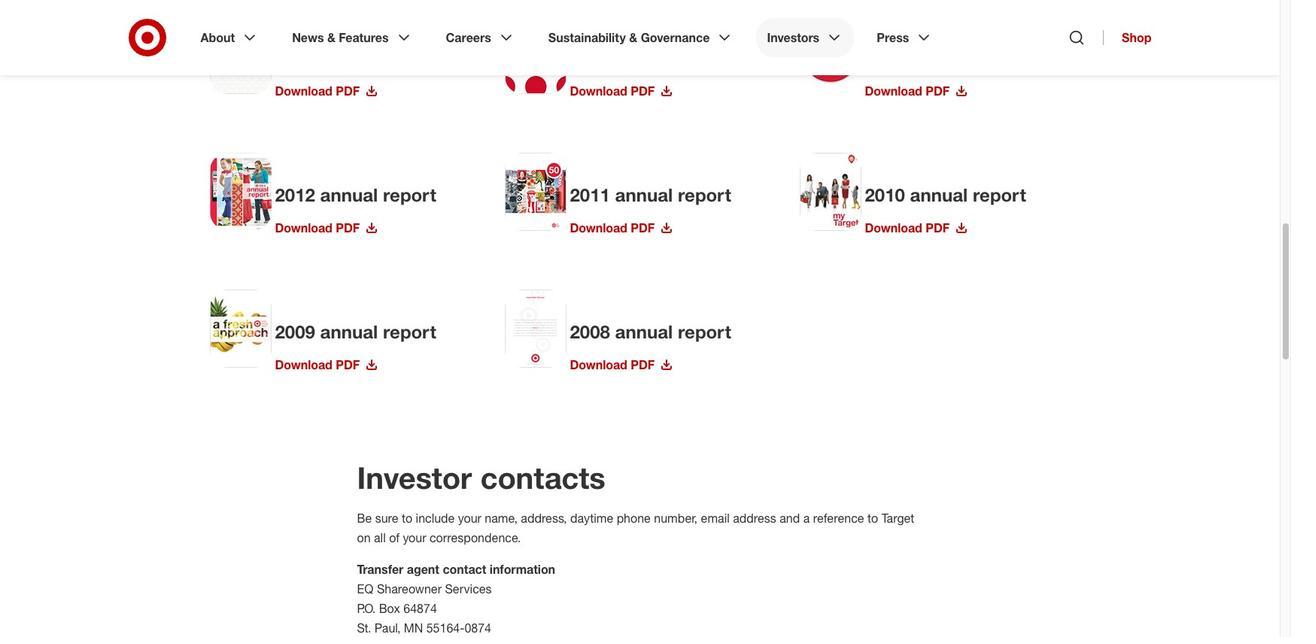 Task type: vqa. For each thing, say whether or not it's contained in the screenshot.
download pdf for 2014
yes



Task type: describe. For each thing, give the bounding box(es) containing it.
report for 2013 annual report
[[973, 47, 1027, 69]]

download pdf link for 2014
[[570, 84, 673, 99]]

investors
[[767, 30, 820, 45]]

2015 annual report
[[275, 47, 437, 69]]

report for 2015 annual report
[[383, 47, 437, 69]]

shop link
[[1103, 30, 1152, 45]]

pdf for 2008
[[631, 357, 655, 373]]

report for 2010 annual report
[[973, 184, 1027, 206]]

a woman and a man in a store image
[[210, 153, 271, 230]]

annual for 2008
[[615, 321, 673, 343]]

pdf for 2013
[[926, 84, 950, 99]]

sure
[[375, 511, 399, 526]]

2 to from the left
[[868, 511, 878, 526]]

2013 annual report
[[865, 47, 1027, 69]]

download pdf for 2015
[[275, 84, 360, 99]]

address
[[733, 511, 776, 526]]

download pdf for 2013
[[865, 84, 950, 99]]

pdf for 2012
[[336, 221, 360, 236]]

correspondence.
[[430, 531, 521, 546]]

2012 annual report
[[275, 184, 437, 206]]

include
[[416, 511, 455, 526]]

download for 2013
[[865, 84, 923, 99]]

0 horizontal spatial your
[[403, 531, 426, 546]]

pdf for 2011
[[631, 221, 655, 236]]

report for 2009 annual report
[[383, 321, 437, 343]]

download for 2014
[[570, 84, 628, 99]]

report for 2014 annual report
[[678, 47, 732, 69]]

email
[[701, 511, 730, 526]]

& for news
[[327, 30, 336, 45]]

download pdf for 2014
[[570, 84, 655, 99]]

annual for 2010
[[910, 184, 968, 206]]

pdf for 2015
[[336, 84, 360, 99]]

download for 2008
[[570, 357, 628, 373]]

st.
[[357, 621, 371, 636]]

pdf for 2014
[[631, 84, 655, 99]]

55164-
[[426, 621, 465, 636]]

2008 annual report
[[570, 321, 732, 343]]

eq
[[357, 582, 374, 597]]

download pdf link for 2009
[[275, 357, 378, 373]]

news & features
[[292, 30, 389, 45]]

on
[[357, 531, 371, 546]]

sustainability & governance link
[[538, 18, 745, 57]]

of
[[389, 531, 400, 546]]

mn
[[404, 621, 423, 636]]

2014
[[570, 47, 610, 69]]

download pdf link for 2011
[[570, 221, 673, 236]]

1 to from the left
[[402, 511, 413, 526]]

governance
[[641, 30, 710, 45]]

a
[[803, 511, 810, 526]]

download pdf for 2011
[[570, 221, 655, 236]]

transfer
[[357, 562, 404, 577]]

box
[[379, 601, 400, 616]]

report for 2008 annual report
[[678, 321, 732, 343]]

report for 2011 annual report
[[678, 184, 732, 206]]

2010 annual report
[[865, 184, 1027, 206]]

2008
[[570, 321, 610, 343]]

and
[[780, 511, 800, 526]]

2012
[[275, 184, 315, 206]]

background pattern image
[[505, 16, 566, 94]]

features
[[339, 30, 389, 45]]

a group of toys image
[[505, 153, 566, 231]]

agent
[[407, 562, 439, 577]]

sustainability
[[549, 30, 626, 45]]

download pdf for 2009
[[275, 357, 360, 373]]

annual for 2012
[[320, 184, 378, 206]]

2011
[[570, 184, 610, 206]]

annual for 2015
[[320, 47, 378, 69]]



Task type: locate. For each thing, give the bounding box(es) containing it.
download for 2015
[[275, 84, 333, 99]]

your
[[458, 511, 482, 526], [403, 531, 426, 546]]

your up correspondence. in the bottom left of the page
[[458, 511, 482, 526]]

transfer agent contact information eq shareowner services p.o. box 64874 st. paul, mn 55164-0874
[[357, 562, 555, 636]]

2009
[[275, 321, 315, 343]]

download pdf link for 2013
[[865, 84, 968, 99]]

annual for 2011
[[615, 184, 673, 206]]

download pdf for 2010
[[865, 221, 950, 236]]

2009 annual report
[[275, 321, 437, 343]]

annual for 2009
[[320, 321, 378, 343]]

& for sustainability
[[629, 30, 638, 45]]

annual for 2013
[[910, 47, 968, 69]]

report
[[383, 47, 437, 69], [678, 47, 732, 69], [973, 47, 1027, 69], [383, 184, 437, 206], [678, 184, 732, 206], [973, 184, 1027, 206], [383, 321, 437, 343], [678, 321, 732, 343]]

reference
[[813, 511, 864, 526]]

download pdf for 2008
[[570, 357, 655, 373]]

2010
[[865, 184, 905, 206]]

1 horizontal spatial your
[[458, 511, 482, 526]]

download pdf
[[275, 84, 360, 99], [570, 84, 655, 99], [865, 84, 950, 99], [275, 221, 360, 236], [570, 221, 655, 236], [865, 221, 950, 236], [275, 357, 360, 373], [570, 357, 655, 373]]

investor
[[357, 460, 472, 496]]

annual
[[320, 47, 378, 69], [615, 47, 673, 69], [910, 47, 968, 69], [320, 184, 378, 206], [615, 184, 673, 206], [910, 184, 968, 206], [320, 321, 378, 343], [615, 321, 673, 343]]

address,
[[521, 511, 567, 526]]

pdf down 2015 annual report
[[336, 84, 360, 99]]

all
[[374, 531, 386, 546]]

to right 'sure'
[[402, 511, 413, 526]]

download pdf down 2011
[[570, 221, 655, 236]]

download pdf link for 2010
[[865, 221, 968, 236]]

2011 annual report
[[570, 184, 732, 206]]

careers link
[[435, 18, 526, 57]]

download pdf link down '2010 annual report'
[[865, 221, 968, 236]]

0874
[[465, 621, 491, 636]]

press link
[[866, 18, 944, 57]]

download down 2010
[[865, 221, 923, 236]]

download pdf down 2008
[[570, 357, 655, 373]]

investors link
[[757, 18, 854, 57]]

2015
[[275, 47, 315, 69]]

download pdf link down 2012 annual report at the top of page
[[275, 221, 378, 236]]

download pdf for 2012
[[275, 221, 360, 236]]

download pdf link down the 2008 annual report
[[570, 357, 673, 373]]

pdf for 2009
[[336, 357, 360, 373]]

2014 annual report
[[570, 47, 732, 69]]

annual right 2013
[[910, 47, 968, 69]]

news
[[292, 30, 324, 45]]

download
[[275, 84, 333, 99], [570, 84, 628, 99], [865, 84, 923, 99], [275, 221, 333, 236], [570, 221, 628, 236], [865, 221, 923, 236], [275, 357, 333, 373], [570, 357, 628, 373]]

download pdf link
[[275, 84, 378, 99], [570, 84, 673, 99], [865, 84, 968, 99], [275, 221, 378, 236], [570, 221, 673, 236], [865, 221, 968, 236], [275, 357, 378, 373], [570, 357, 673, 373]]

annual right 2008
[[615, 321, 673, 343]]

daytime
[[570, 511, 614, 526]]

download pdf link for 2008
[[570, 357, 673, 373]]

download pdf down 2012
[[275, 221, 360, 236]]

annual right 2012
[[320, 184, 378, 206]]

shareowner
[[377, 582, 442, 597]]

careers
[[446, 30, 491, 45]]

download pdf down 2013
[[865, 84, 950, 99]]

download down 2009
[[275, 357, 333, 373]]

annual down news & features
[[320, 47, 378, 69]]

to left "target"
[[868, 511, 878, 526]]

sustainability & governance
[[549, 30, 710, 45]]

download down 2012
[[275, 221, 333, 236]]

annual down sustainability & governance
[[615, 47, 673, 69]]

0 horizontal spatial to
[[402, 511, 413, 526]]

pdf down the 2008 annual report
[[631, 357, 655, 373]]

download pdf link down 2011 annual report
[[570, 221, 673, 236]]

& up '2014 annual report'
[[629, 30, 638, 45]]

investor contacts
[[357, 460, 606, 496]]

download down 2015
[[275, 84, 333, 99]]

download pdf link down 2015 annual report
[[275, 84, 378, 99]]

pdf for 2010
[[926, 221, 950, 236]]

about
[[201, 30, 235, 45]]

text, whiteboard image
[[210, 290, 271, 368]]

download pdf link for 2012
[[275, 221, 378, 236]]

download for 2011
[[570, 221, 628, 236]]

download pdf link for 2015
[[275, 84, 378, 99]]

annual right 2011
[[615, 184, 673, 206]]

services
[[445, 582, 492, 597]]

pdf down 2013 annual report
[[926, 84, 950, 99]]

contact
[[443, 562, 486, 577]]

pdf down 2011 annual report
[[631, 221, 655, 236]]

download pdf link down '2014 annual report'
[[570, 84, 673, 99]]

news & features link
[[282, 18, 423, 57]]

to
[[402, 511, 413, 526], [868, 511, 878, 526]]

annual right 2009
[[320, 321, 378, 343]]

information
[[490, 562, 555, 577]]

graphical user interface, text, application, chat or text message image
[[505, 290, 566, 368]]

press
[[877, 30, 909, 45]]

download down 2011
[[570, 221, 628, 236]]

a red and white circle image
[[800, 16, 861, 93]]

contacts
[[481, 460, 606, 496]]

download pdf down 2010
[[865, 221, 950, 236]]

p.o.
[[357, 601, 376, 616]]

paul,
[[375, 621, 401, 636]]

1 horizontal spatial to
[[868, 511, 878, 526]]

0 horizontal spatial &
[[327, 30, 336, 45]]

your right of
[[403, 531, 426, 546]]

1 vertical spatial your
[[403, 531, 426, 546]]

download down 2014
[[570, 84, 628, 99]]

pdf down 2012 annual report at the top of page
[[336, 221, 360, 236]]

name,
[[485, 511, 518, 526]]

download pdf down 2014
[[570, 84, 655, 99]]

pdf down '2010 annual report'
[[926, 221, 950, 236]]

64874
[[404, 601, 437, 616]]

be sure to include your name, address, daytime phone number, email address and a reference to target on all of your correspondence.
[[357, 511, 915, 546]]

pdf down 2009 annual report
[[336, 357, 360, 373]]

report for 2012 annual report
[[383, 184, 437, 206]]

download pdf link down 2009 annual report
[[275, 357, 378, 373]]

0 vertical spatial your
[[458, 511, 482, 526]]

be
[[357, 511, 372, 526]]

annual right 2010
[[910, 184, 968, 206]]

download pdf down 2015
[[275, 84, 360, 99]]

1 & from the left
[[327, 30, 336, 45]]

number,
[[654, 511, 698, 526]]

annual for 2014
[[615, 47, 673, 69]]

& right news
[[327, 30, 336, 45]]

download down 2008
[[570, 357, 628, 373]]

&
[[327, 30, 336, 45], [629, 30, 638, 45]]

download pdf link down 2013 annual report
[[865, 84, 968, 99]]

download down 2013
[[865, 84, 923, 99]]

bullseye icon image
[[210, 16, 271, 94]]

2013
[[865, 47, 905, 69]]

& inside "link"
[[327, 30, 336, 45]]

download for 2009
[[275, 357, 333, 373]]

pdf
[[336, 84, 360, 99], [631, 84, 655, 99], [926, 84, 950, 99], [336, 221, 360, 236], [631, 221, 655, 236], [926, 221, 950, 236], [336, 357, 360, 373], [631, 357, 655, 373]]

shop
[[1122, 30, 1152, 45]]

2 & from the left
[[629, 30, 638, 45]]

1 horizontal spatial &
[[629, 30, 638, 45]]

target
[[882, 511, 915, 526]]

pdf down '2014 annual report'
[[631, 84, 655, 99]]

a group of people standing and sitting image
[[800, 153, 861, 231]]

phone
[[617, 511, 651, 526]]

download for 2010
[[865, 221, 923, 236]]

about link
[[190, 18, 270, 57]]

download pdf down 2009
[[275, 357, 360, 373]]

download for 2012
[[275, 221, 333, 236]]



